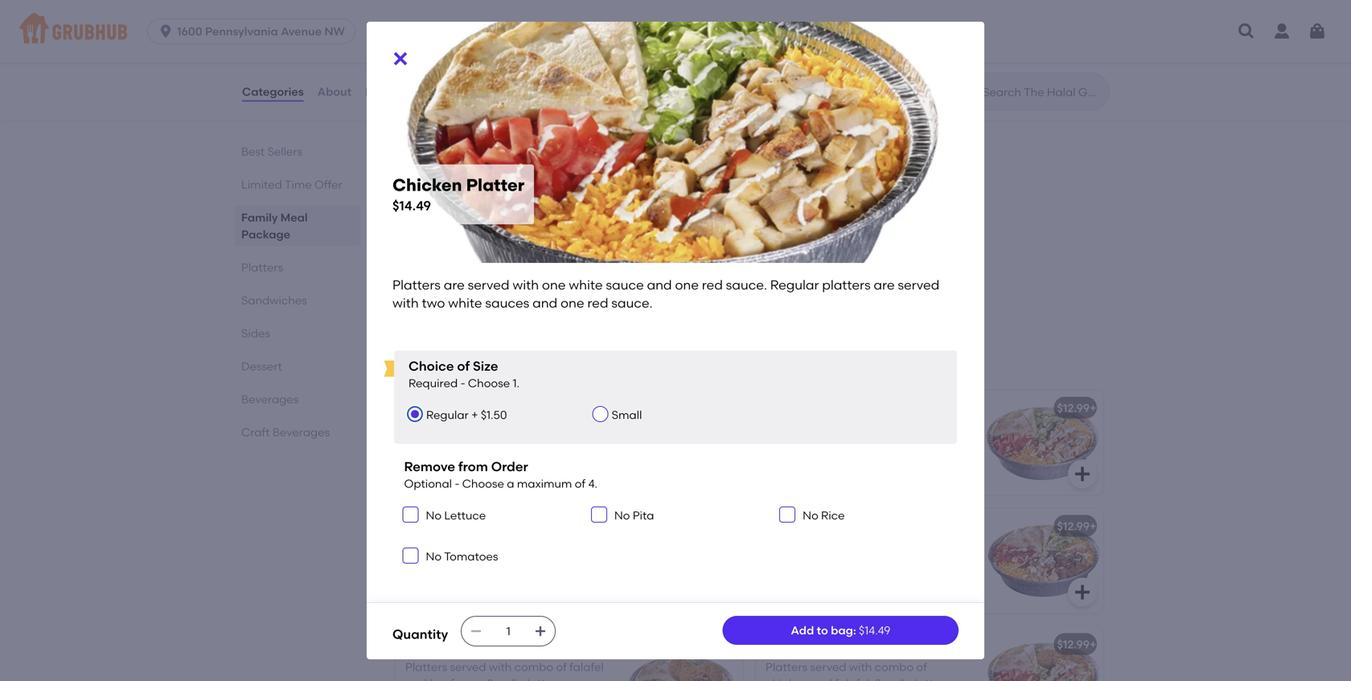 Task type: vqa. For each thing, say whether or not it's contained in the screenshot.
The Chick- within the The Small Chick-Fil-A Waffle Potato Fries® +$3.25
no



Task type: describe. For each thing, give the bounding box(es) containing it.
& for chicken & falafel platter
[[814, 638, 822, 651]]

maximum
[[517, 477, 572, 491]]

dessert
[[241, 359, 282, 373]]

all
[[555, 139, 567, 152]]

small
[[612, 408, 642, 422]]

offer
[[314, 178, 342, 191]]

choice of size required - choose 1.
[[409, 358, 520, 390]]

choose for size
[[468, 376, 510, 390]]

$12.99 + for chicken & falafel platter image
[[1057, 638, 1096, 651]]

seller for gyro
[[438, 385, 464, 396]]

1 horizontal spatial family meal package
[[392, 177, 574, 198]]

$12.99 for chicken & falafel platter image
[[1057, 638, 1090, 651]]

time
[[285, 178, 312, 191]]

bag:
[[831, 624, 856, 637]]

add
[[458, 122, 480, 136]]

about button
[[317, 63, 352, 121]]

nw
[[324, 25, 345, 38]]

quantity
[[392, 626, 448, 642]]

sauces down remove
[[405, 476, 444, 490]]

main navigation navigation
[[0, 0, 1351, 63]]

chicken & beef gyro platter image
[[983, 509, 1103, 613]]

hummus for caramelized onion hummus is made with 100% greek chickpeas and well-sautéed caramelized onions to add a sweet twist to the original hummus recipe we all love.
[[514, 73, 563, 87]]

rice
[[821, 509, 845, 522]]

onion for caramelized onion hummus is made with 100% greek chickpeas and well-sautéed caramelized onions to add a sweet twist to the original hummus recipe we all love.
[[478, 73, 511, 87]]

0 horizontal spatial package
[[241, 228, 290, 241]]

1 horizontal spatial add
[[791, 624, 814, 637]]

is
[[566, 73, 574, 87]]

chicken platter $14.49
[[392, 175, 524, 213]]

best for beef gyro platter
[[415, 385, 436, 396]]

lettuce
[[444, 509, 486, 522]]

0 vertical spatial family
[[392, 177, 449, 198]]

size
[[473, 358, 498, 374]]

chicken for chicken & beef gyro platter
[[766, 523, 811, 536]]

$12.99 + for chicken platter image
[[1057, 401, 1096, 415]]

sides
[[241, 327, 270, 340]]

choose for order
[[462, 477, 504, 491]]

no for no rice
[[803, 509, 818, 522]]

+ for chicken platter image
[[1090, 401, 1096, 415]]

platters are served with one white sauce and one red sauce. regular platters are served with two white sauces and one red sauce. down $1.50 at the left bottom
[[405, 427, 591, 490]]

2 vertical spatial family
[[405, 226, 442, 240]]

1600 pennsylvania avenue nw
[[177, 25, 345, 38]]

platters are served with one white sauce and one red sauce. regular platters are served with two white sauces and one red sauce. up rice
[[766, 424, 951, 487]]

seller for &
[[798, 503, 824, 515]]

1600 pennsylvania avenue nw button
[[147, 18, 362, 44]]

- for of
[[460, 376, 465, 390]]

beef gyro platter
[[405, 404, 500, 418]]

$64.99
[[698, 226, 733, 240]]

0 horizontal spatial add
[[468, 603, 495, 619]]

1 horizontal spatial falafel
[[474, 638, 511, 651]]

1 horizontal spatial to
[[556, 122, 567, 136]]

limited
[[241, 178, 282, 191]]

of inside remove from order optional - choose a maximum of 4.
[[575, 477, 586, 491]]

best sellers
[[241, 145, 302, 158]]

love.
[[570, 139, 595, 152]]

beef for beef gyro platter
[[405, 404, 430, 418]]

tomatoes
[[444, 550, 498, 564]]

sauces up no rice
[[766, 473, 804, 487]]

caramelized for caramelized onion hummus is made with 100% greek chickpeas and well-sautéed caramelized onions to add a sweet twist to the original hummus recipe we all love.
[[405, 73, 475, 87]]

made
[[405, 90, 438, 103]]

categories button
[[241, 63, 305, 121]]

chicken for chicken platter $14.49
[[392, 175, 462, 195]]

100%
[[466, 90, 494, 103]]

1.
[[513, 376, 520, 390]]

deal
[[474, 226, 500, 240]]

1 horizontal spatial $14.49
[[859, 624, 890, 637]]

hummus
[[449, 139, 496, 152]]

avenue
[[281, 25, 322, 38]]

and inside caramelized onion hummus is made with 100% greek chickpeas and well-sautéed caramelized onions to add a sweet twist to the original hummus recipe we all love.
[[405, 106, 427, 120]]

choice of add ons
[[404, 603, 520, 619]]

no for no pita
[[614, 509, 630, 522]]

& for chicken & beef gyro platter
[[814, 523, 822, 536]]

Search The Halal Guys (Dupont Circle, DC) search field
[[981, 84, 1104, 100]]

2 vertical spatial meal
[[445, 226, 472, 240]]

caramelized onion hummus is made with 100% greek chickpeas and well-sautéed caramelized onions to add a sweet twist to the original hummus recipe we all love.
[[405, 73, 595, 152]]

sellers
[[267, 145, 302, 158]]

svg image for no pita
[[594, 510, 604, 519]]

family meal deal image
[[622, 215, 743, 320]]

+ for chicken & falafel platter image
[[1090, 638, 1096, 651]]

$14.49 inside chicken platter $14.49
[[392, 198, 431, 213]]

add to bag: $14.49
[[791, 624, 890, 637]]

sandwiches
[[241, 294, 307, 307]]

1600
[[177, 25, 202, 38]]

remove from order optional - choose a maximum of 4.
[[404, 459, 598, 491]]

best seller for chicken
[[775, 503, 824, 515]]

no rice
[[803, 509, 845, 522]]

hummus for caramelized onion hummus
[[515, 51, 564, 64]]

falafel platter image
[[622, 509, 743, 613]]

$5.79
[[705, 51, 733, 64]]

sautéed
[[456, 106, 500, 120]]

chicken platter image
[[983, 390, 1103, 495]]

0 horizontal spatial falafel
[[405, 519, 443, 533]]

caramelized onion hummus image
[[622, 40, 743, 144]]

family meal deal
[[405, 226, 500, 240]]



Task type: locate. For each thing, give the bounding box(es) containing it.
falafel platter
[[405, 519, 484, 533]]

1 vertical spatial chicken
[[766, 523, 811, 536]]

0 horizontal spatial best
[[241, 145, 265, 158]]

a down the order
[[507, 477, 514, 491]]

caramelized
[[503, 106, 571, 120]]

choose
[[468, 376, 510, 390], [462, 477, 504, 491]]

platters
[[822, 277, 871, 293], [766, 457, 808, 470], [405, 460, 447, 473], [405, 575, 447, 588]]

pita
[[633, 509, 654, 522]]

0 horizontal spatial family meal package
[[241, 211, 308, 241]]

$1.50
[[481, 408, 507, 422]]

seller up beef gyro platter on the left
[[438, 385, 464, 396]]

best seller up beef gyro platter on the left
[[415, 385, 464, 396]]

1 vertical spatial family meal package
[[241, 211, 308, 241]]

beverages down dessert
[[241, 392, 299, 406]]

required
[[409, 376, 458, 390]]

choice for choice of add ons
[[404, 603, 450, 619]]

no left the lettuce
[[426, 509, 442, 522]]

best seller
[[415, 385, 464, 396], [775, 503, 824, 515]]

0 vertical spatial choose
[[468, 376, 510, 390]]

choose down size
[[468, 376, 510, 390]]

order
[[491, 459, 528, 475]]

meal inside the 'family meal package'
[[280, 211, 308, 224]]

+ for the beef gyro & falafel platter image
[[729, 638, 736, 651]]

beef down choice of add ons
[[405, 638, 430, 651]]

2 vertical spatial beef
[[405, 638, 430, 651]]

1 horizontal spatial seller
[[798, 503, 824, 515]]

0 vertical spatial family meal package
[[392, 177, 574, 198]]

1 vertical spatial caramelized
[[405, 73, 475, 87]]

falafel left the lettuce
[[405, 519, 443, 533]]

gyro for beef gyro & falafel platter
[[433, 638, 460, 651]]

0 horizontal spatial to
[[444, 122, 455, 136]]

package down limited at the left top
[[241, 228, 290, 241]]

a inside remove from order optional - choose a maximum of 4.
[[507, 477, 514, 491]]

to up all
[[556, 122, 567, 136]]

2 caramelized from the top
[[405, 73, 475, 87]]

1 vertical spatial meal
[[280, 211, 308, 224]]

meal
[[453, 177, 495, 198], [280, 211, 308, 224], [445, 226, 472, 240]]

beef down rice
[[825, 523, 850, 536]]

1 vertical spatial choose
[[462, 477, 504, 491]]

beef for beef gyro & falafel platter
[[405, 638, 430, 651]]

0 vertical spatial a
[[483, 122, 490, 136]]

- up beef gyro platter on the left
[[460, 376, 465, 390]]

- down from
[[455, 477, 459, 491]]

sauce.
[[726, 277, 767, 293], [611, 295, 653, 311], [870, 440, 906, 454], [510, 443, 546, 457], [875, 473, 911, 487], [515, 476, 551, 490], [510, 558, 546, 572], [515, 591, 551, 605]]

no left pita
[[614, 509, 630, 522]]

with
[[440, 90, 463, 103], [513, 277, 539, 293], [392, 295, 419, 311], [870, 424, 893, 438], [510, 427, 533, 441], [870, 457, 893, 470], [510, 460, 533, 473], [510, 542, 533, 556], [510, 575, 533, 588]]

1 vertical spatial a
[[507, 477, 514, 491]]

1 caramelized from the top
[[405, 51, 476, 64]]

a inside caramelized onion hummus is made with 100% greek chickpeas and well-sautéed caramelized onions to add a sweet twist to the original hummus recipe we all love.
[[483, 122, 490, 136]]

1 horizontal spatial best
[[415, 385, 436, 396]]

no left rice
[[803, 509, 818, 522]]

seller up chicken & beef gyro platter
[[798, 503, 824, 515]]

1 horizontal spatial best seller
[[775, 503, 824, 515]]

1 vertical spatial family
[[241, 211, 278, 224]]

0 vertical spatial best
[[241, 145, 265, 158]]

svg image inside 1600 pennsylvania avenue nw "button"
[[158, 23, 174, 39]]

0 vertical spatial beef
[[405, 404, 430, 418]]

0 vertical spatial package
[[499, 177, 574, 198]]

spiced sizzlin' chicken sandwich image
[[983, 0, 1103, 26]]

reviews
[[365, 85, 410, 98]]

1 vertical spatial beef
[[825, 523, 850, 536]]

0 vertical spatial choice
[[409, 358, 454, 374]]

greek
[[497, 90, 530, 103]]

categories
[[242, 85, 304, 98]]

family down the original
[[392, 177, 449, 198]]

0 vertical spatial seller
[[438, 385, 464, 396]]

optional
[[404, 477, 452, 491]]

from
[[458, 459, 488, 475]]

0 vertical spatial chicken
[[392, 175, 462, 195]]

0 vertical spatial $14.49
[[392, 198, 431, 213]]

sauces up size
[[485, 295, 529, 311]]

$12.99 + for the beef gyro & falafel platter image
[[697, 638, 736, 651]]

craft beverages
[[241, 425, 330, 439]]

& down no rice
[[814, 523, 822, 536]]

$14.49 right bag:
[[859, 624, 890, 637]]

package
[[499, 177, 574, 198], [241, 228, 290, 241]]

caramelized onion hummus
[[405, 51, 564, 64]]

beef gyro & falafel platter image
[[622, 627, 743, 681]]

chicken down no rice
[[766, 523, 811, 536]]

0 vertical spatial add
[[468, 603, 495, 619]]

original
[[405, 139, 446, 152]]

chicken & beef gyro platter
[[766, 523, 920, 536]]

beef gyro platter image
[[622, 390, 743, 495]]

white
[[569, 277, 603, 293], [448, 295, 482, 311], [919, 424, 949, 438], [559, 427, 588, 441], [919, 457, 948, 470], [559, 460, 588, 473], [559, 542, 588, 556], [559, 575, 588, 588]]

regular + $1.50
[[426, 408, 507, 422]]

a
[[483, 122, 490, 136], [507, 477, 514, 491]]

best for chicken & beef gyro platter
[[775, 503, 796, 515]]

falafel down bag:
[[825, 638, 863, 651]]

0 vertical spatial -
[[460, 376, 465, 390]]

platters are served with one white sauce and one red sauce. regular platters are served with two white sauces and one red sauce. up input item quantity number field
[[405, 542, 591, 605]]

onion inside caramelized onion hummus is made with 100% greek chickpeas and well-sautéed caramelized onions to add a sweet twist to the original hummus recipe we all love.
[[478, 73, 511, 87]]

sweet
[[493, 122, 525, 136]]

chicken for chicken & falafel platter
[[766, 638, 811, 651]]

1 vertical spatial of
[[575, 477, 586, 491]]

family meal package down the hummus
[[392, 177, 574, 198]]

svg image for no tomatoes
[[406, 551, 415, 561]]

Input item quantity number field
[[491, 617, 526, 646]]

family meal package
[[392, 177, 574, 198], [241, 211, 308, 241]]

1 vertical spatial hummus
[[514, 73, 563, 87]]

svg image
[[158, 23, 174, 39], [391, 49, 410, 68], [713, 114, 732, 133], [713, 289, 732, 308], [1073, 464, 1092, 484], [406, 510, 415, 519], [713, 583, 732, 602], [1073, 583, 1092, 602], [470, 625, 483, 638], [534, 625, 547, 638]]

gyro for beef gyro platter
[[433, 404, 460, 418]]

gyro
[[433, 404, 460, 418], [853, 523, 879, 536], [433, 638, 460, 651]]

$12.99
[[1057, 401, 1090, 415], [1057, 519, 1090, 533], [697, 638, 729, 651], [1057, 638, 1090, 651]]

choice inside choice of size required - choose 1.
[[409, 358, 454, 374]]

caramelized inside caramelized onion hummus is made with 100% greek chickpeas and well-sautéed caramelized onions to add a sweet twist to the original hummus recipe we all love.
[[405, 73, 475, 87]]

regular
[[770, 277, 819, 293], [426, 408, 469, 422], [908, 440, 951, 454], [548, 443, 591, 457], [548, 558, 591, 572]]

- inside choice of size required - choose 1.
[[460, 376, 465, 390]]

0 vertical spatial beverages
[[241, 392, 299, 406]]

1 vertical spatial $14.49
[[859, 624, 890, 637]]

beef down required
[[405, 404, 430, 418]]

craft
[[241, 425, 270, 439]]

beef
[[405, 404, 430, 418], [825, 523, 850, 536], [405, 638, 430, 651]]

family down limited at the left top
[[241, 211, 278, 224]]

platters
[[241, 261, 283, 274], [392, 277, 441, 293], [392, 353, 459, 373], [766, 424, 807, 438], [405, 427, 447, 441], [405, 542, 447, 556]]

family meal package down limited at the left top
[[241, 211, 308, 241]]

$14.49 up family meal deal
[[392, 198, 431, 213]]

add left "ons"
[[468, 603, 495, 619]]

beverages right craft
[[273, 425, 330, 439]]

1 vertical spatial best
[[415, 385, 436, 396]]

of inside choice of size required - choose 1.
[[457, 358, 470, 374]]

and
[[405, 106, 427, 120], [647, 277, 672, 293], [532, 295, 557, 311], [801, 440, 823, 454], [441, 443, 463, 457], [807, 473, 828, 487], [446, 476, 468, 490], [441, 558, 463, 572], [446, 591, 468, 605]]

no pita
[[614, 509, 654, 522]]

$12.99 for chicken platter image
[[1057, 401, 1090, 415]]

2 horizontal spatial best
[[775, 503, 796, 515]]

2 vertical spatial of
[[453, 603, 465, 619]]

1 vertical spatial add
[[791, 624, 814, 637]]

chicken down the original
[[392, 175, 462, 195]]

svg image for no rice
[[783, 510, 792, 519]]

meal down the hummus
[[453, 177, 495, 198]]

0 horizontal spatial -
[[455, 477, 459, 491]]

0 horizontal spatial $14.49
[[392, 198, 431, 213]]

2 vertical spatial chicken
[[766, 638, 811, 651]]

add
[[468, 603, 495, 619], [791, 624, 814, 637]]

0 vertical spatial hummus
[[515, 51, 564, 64]]

$12.99 +
[[1057, 401, 1096, 415], [1057, 519, 1096, 533], [697, 638, 736, 651], [1057, 638, 1096, 651]]

sauces
[[485, 295, 529, 311], [766, 473, 804, 487], [405, 476, 444, 490], [405, 591, 444, 605]]

meal left deal
[[445, 226, 472, 240]]

onion
[[479, 51, 512, 64], [478, 73, 511, 87]]

chicken inside chicken platter $14.49
[[392, 175, 462, 195]]

sauces up quantity
[[405, 591, 444, 605]]

beverages
[[241, 392, 299, 406], [273, 425, 330, 439]]

0 horizontal spatial a
[[483, 122, 490, 136]]

red
[[702, 277, 723, 293], [587, 295, 608, 311], [849, 440, 867, 454], [489, 443, 507, 457], [854, 473, 873, 487], [494, 476, 512, 490], [489, 558, 507, 572], [494, 591, 512, 605]]

onions
[[405, 122, 441, 136]]

no lettuce
[[426, 509, 486, 522]]

spiced sizzlin' chicken platter image
[[622, 0, 743, 26]]

0 vertical spatial meal
[[453, 177, 495, 198]]

0 horizontal spatial best seller
[[415, 385, 464, 396]]

best left sellers
[[241, 145, 265, 158]]

2 horizontal spatial falafel
[[825, 638, 863, 651]]

chicken & falafel platter image
[[983, 627, 1103, 681]]

0 vertical spatial caramelized
[[405, 51, 476, 64]]

choose inside choice of size required - choose 1.
[[468, 376, 510, 390]]

0 horizontal spatial seller
[[438, 385, 464, 396]]

1 vertical spatial best seller
[[775, 503, 824, 515]]

recipe
[[499, 139, 534, 152]]

of left size
[[457, 358, 470, 374]]

1 horizontal spatial package
[[499, 177, 574, 198]]

of for ons
[[453, 603, 465, 619]]

beef gyro & falafel platter
[[405, 638, 552, 651]]

1 vertical spatial gyro
[[853, 523, 879, 536]]

of left 4.
[[575, 477, 586, 491]]

no down falafel platter
[[426, 550, 442, 564]]

choose inside remove from order optional - choose a maximum of 4.
[[462, 477, 504, 491]]

& down choice of add ons
[[462, 638, 471, 651]]

best up beef gyro platter on the left
[[415, 385, 436, 396]]

about
[[317, 85, 351, 98]]

2 vertical spatial best
[[775, 503, 796, 515]]

of for required
[[457, 358, 470, 374]]

best seller up chicken & beef gyro platter
[[775, 503, 824, 515]]

two
[[422, 295, 445, 311], [896, 457, 916, 470], [536, 460, 556, 473], [536, 575, 556, 588]]

choice for choice of size required - choose 1.
[[409, 358, 454, 374]]

1 vertical spatial choice
[[404, 603, 450, 619]]

+
[[1090, 401, 1096, 415], [471, 408, 478, 422], [1090, 519, 1096, 533], [729, 638, 736, 651], [1090, 638, 1096, 651]]

0 vertical spatial onion
[[479, 51, 512, 64]]

choice up quantity
[[404, 603, 450, 619]]

family inside the 'family meal package'
[[241, 211, 278, 224]]

remove
[[404, 459, 455, 475]]

- for from
[[455, 477, 459, 491]]

& down add to bag: $14.49
[[814, 638, 822, 651]]

falafel down "ons"
[[474, 638, 511, 651]]

seller
[[438, 385, 464, 396], [798, 503, 824, 515]]

no for no tomatoes
[[426, 550, 442, 564]]

choose down from
[[462, 477, 504, 491]]

to down well-
[[444, 122, 455, 136]]

chicken down add to bag: $14.49
[[766, 638, 811, 651]]

no tomatoes
[[426, 550, 498, 564]]

twist
[[527, 122, 553, 136]]

falafel
[[405, 519, 443, 533], [474, 638, 511, 651], [825, 638, 863, 651]]

with inside caramelized onion hummus is made with 100% greek chickpeas and well-sautéed caramelized onions to add a sweet twist to the original hummus recipe we all love.
[[440, 90, 463, 103]]

1 vertical spatial package
[[241, 228, 290, 241]]

1 vertical spatial beverages
[[273, 425, 330, 439]]

family down chicken platter $14.49
[[405, 226, 442, 240]]

add up chicken & falafel platter
[[791, 624, 814, 637]]

the
[[570, 122, 587, 136]]

ons
[[498, 603, 520, 619]]

$14.49
[[392, 198, 431, 213], [859, 624, 890, 637]]

2 vertical spatial gyro
[[433, 638, 460, 651]]

are
[[444, 277, 465, 293], [874, 277, 895, 293], [810, 424, 828, 438], [450, 427, 468, 441], [810, 457, 829, 470], [450, 460, 468, 473], [450, 542, 468, 556], [450, 575, 468, 588]]

choice up required
[[409, 358, 454, 374]]

1 horizontal spatial a
[[507, 477, 514, 491]]

best seller for beef
[[415, 385, 464, 396]]

a right add
[[483, 122, 490, 136]]

0 vertical spatial best seller
[[415, 385, 464, 396]]

package down the 'we'
[[499, 177, 574, 198]]

caramelized
[[405, 51, 476, 64], [405, 73, 475, 87]]

meal down the "limited time offer"
[[280, 211, 308, 224]]

hummus
[[515, 51, 564, 64], [514, 73, 563, 87]]

platters are served with one white sauce and one red sauce. regular platters are served with two white sauces and one red sauce. down $64.99
[[392, 277, 943, 311]]

4.
[[588, 477, 598, 491]]

0 vertical spatial gyro
[[433, 404, 460, 418]]

chicken & falafel platter
[[766, 638, 903, 651]]

family
[[392, 177, 449, 198], [241, 211, 278, 224], [405, 226, 442, 240]]

one
[[542, 277, 566, 293], [675, 277, 699, 293], [561, 295, 584, 311], [896, 424, 916, 438], [535, 427, 556, 441], [826, 440, 846, 454], [465, 443, 486, 457], [831, 473, 852, 487], [471, 476, 491, 490], [535, 542, 556, 556], [465, 558, 486, 572], [471, 591, 491, 605]]

no for no lettuce
[[426, 509, 442, 522]]

reviews button
[[364, 63, 411, 121]]

platter inside chicken platter $14.49
[[466, 175, 524, 195]]

1 vertical spatial seller
[[798, 503, 824, 515]]

hummus inside caramelized onion hummus is made with 100% greek chickpeas and well-sautéed caramelized onions to add a sweet twist to the original hummus recipe we all love.
[[514, 73, 563, 87]]

$12.99 for the beef gyro & falafel platter image
[[697, 638, 729, 651]]

- inside remove from order optional - choose a maximum of 4.
[[455, 477, 459, 491]]

onion for caramelized onion hummus
[[479, 51, 512, 64]]

best left no rice
[[775, 503, 796, 515]]

pennsylvania
[[205, 25, 278, 38]]

chickpeas
[[532, 90, 588, 103]]

limited time offer
[[241, 178, 342, 191]]

of up beef gyro & falafel platter
[[453, 603, 465, 619]]

well-
[[430, 106, 456, 120]]

no
[[426, 509, 442, 522], [614, 509, 630, 522], [803, 509, 818, 522], [426, 550, 442, 564]]

1 horizontal spatial -
[[460, 376, 465, 390]]

1 vertical spatial onion
[[478, 73, 511, 87]]

we
[[536, 139, 552, 152]]

0 vertical spatial of
[[457, 358, 470, 374]]

1 vertical spatial -
[[455, 477, 459, 491]]

to up chicken & falafel platter
[[817, 624, 828, 637]]

caramelized for caramelized onion hummus
[[405, 51, 476, 64]]

&
[[814, 523, 822, 536], [462, 638, 471, 651], [814, 638, 822, 651]]

svg image
[[1237, 22, 1256, 41], [1308, 22, 1327, 41], [594, 510, 604, 519], [783, 510, 792, 519], [406, 551, 415, 561]]

2 horizontal spatial to
[[817, 624, 828, 637]]



